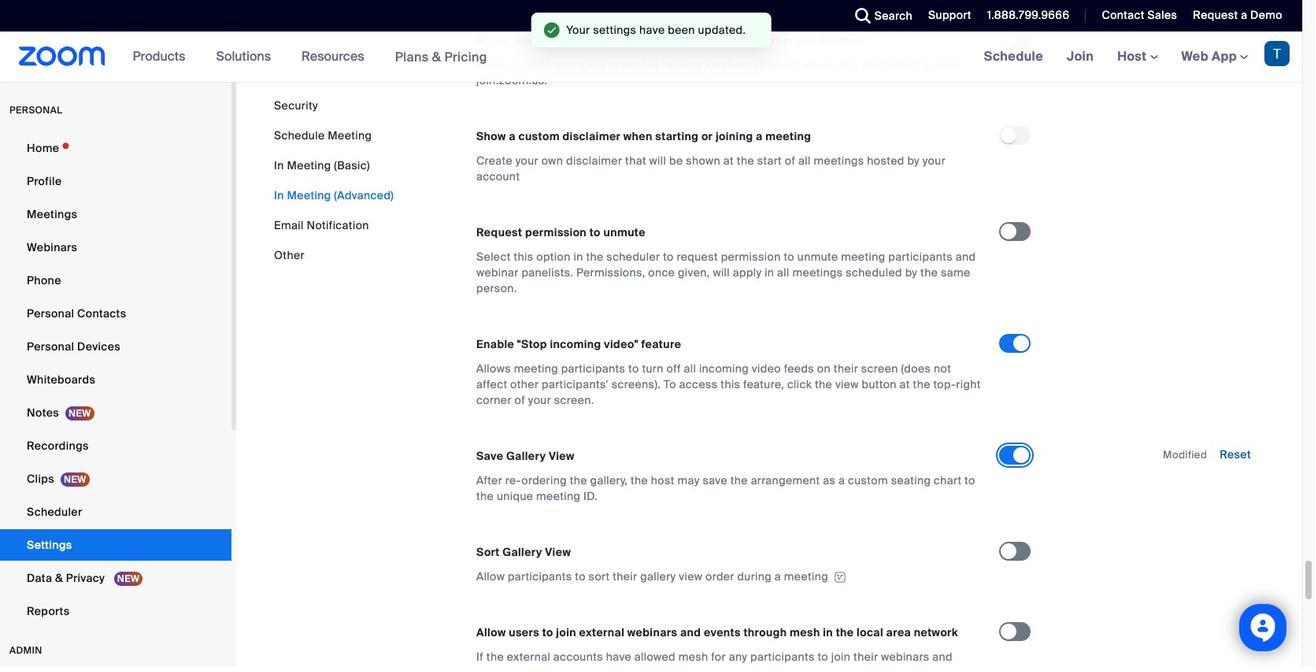 Task type: locate. For each thing, give the bounding box(es) containing it.
as right arrangement
[[823, 473, 836, 487]]

0 horizontal spatial browser"
[[606, 33, 655, 47]]

will right that
[[650, 153, 667, 168]]

0 vertical spatial webinars
[[628, 625, 678, 640]]

members
[[555, 57, 606, 71]]

1 vertical spatial this
[[721, 377, 741, 391]]

0 horizontal spatial mesh
[[679, 650, 709, 664]]

meeting down schedule meeting 'link'
[[287, 158, 331, 173]]

1 vertical spatial account
[[477, 169, 520, 183]]

they
[[837, 57, 860, 71]]

joining for at
[[716, 129, 753, 143]]

"always
[[509, 33, 552, 47], [662, 57, 702, 71]]

0 vertical spatial by
[[908, 153, 920, 168]]

participants inside the allows meeting participants to turn off all incoming video feeds on their screen (does not affect other participants' screens). to access this feature, click the view button at the top-right corner of your screen.
[[561, 361, 626, 375]]

0 horizontal spatial schedule
[[274, 128, 325, 143]]

0 vertical spatial have
[[640, 23, 665, 37]]

scheduler link
[[0, 496, 232, 528]]

participants inside application
[[508, 569, 572, 583]]

1 vertical spatial "always
[[662, 57, 702, 71]]

will inside select this option in the scheduler to request permission to unmute meeting participants and webinar panelists. permissions, once given, will apply in all meetings scheduled by the same person.
[[713, 265, 730, 279]]

allow participants to sort their gallery view order during a meeting application
[[477, 568, 985, 584]]

1 vertical spatial by
[[906, 265, 918, 279]]

allow up "if"
[[477, 625, 506, 640]]

meetings inside the allow account members to enable "always join from browser" when they join meetings from join.zoom.us.
[[885, 57, 936, 71]]

their right on
[[834, 361, 859, 375]]

1 horizontal spatial all
[[778, 265, 790, 279]]

gallery up re-
[[506, 449, 546, 463]]

profile
[[27, 174, 62, 188]]

in right apply
[[765, 265, 775, 279]]

view
[[549, 449, 575, 463], [545, 545, 571, 559]]

meeting inside application
[[784, 569, 829, 583]]

disclaimer
[[563, 129, 621, 143], [566, 153, 623, 168]]

join.zoom.us
[[796, 33, 866, 47]]

schedule down security
[[274, 128, 325, 143]]

webinars up audio at the bottom of the page
[[881, 650, 930, 664]]

data & privacy
[[27, 571, 108, 585]]

0 horizontal spatial at
[[724, 153, 734, 168]]

sort
[[477, 545, 500, 559]]

option inside select this option in the scheduler to request permission to unmute meeting participants and webinar panelists. permissions, once given, will apply in all meetings scheduled by the same person.
[[537, 249, 571, 264]]

hosted
[[867, 153, 905, 168]]

at down (does
[[900, 377, 910, 391]]

view left order
[[679, 569, 703, 583]]

0 vertical spatial be
[[670, 153, 683, 168]]

by right hosted
[[908, 153, 920, 168]]

0 horizontal spatial &
[[55, 571, 63, 585]]

participants up parents
[[751, 650, 815, 664]]

0 vertical spatial meetings
[[885, 57, 936, 71]]

other link
[[274, 248, 305, 262]]

2 vertical spatial their
[[854, 650, 879, 664]]

a up 'create'
[[509, 129, 516, 143]]

1 vertical spatial unmute
[[798, 249, 839, 264]]

meetings down search
[[885, 57, 936, 71]]

1 horizontal spatial this
[[721, 377, 741, 391]]

0 horizontal spatial option
[[537, 249, 571, 264]]

have up might
[[606, 650, 632, 664]]

their
[[834, 361, 859, 375], [613, 569, 638, 583], [854, 650, 879, 664]]

be inside create your own disclaimer that will be shown at the start of all meetings hosted by your account
[[670, 153, 683, 168]]

custom up own
[[519, 129, 560, 143]]

when inside the allow account members to enable "always join from browser" when they join meetings from join.zoom.us.
[[806, 57, 834, 71]]

1 vertical spatial at
[[900, 377, 910, 391]]

the left start
[[737, 153, 755, 168]]

account inside the allow account members to enable "always join from browser" when they join meetings from join.zoom.us.
[[508, 57, 552, 71]]

meeting up (basic)
[[328, 128, 372, 143]]

mesh up parents
[[790, 625, 821, 640]]

all inside create your own disclaimer that will be shown at the start of all meetings hosted by your account
[[799, 153, 811, 168]]

1 vertical spatial incoming
[[699, 361, 749, 375]]

sales
[[1148, 8, 1178, 22]]

& inside product information navigation
[[432, 48, 441, 65]]

this up panelists. at the left top of page
[[514, 249, 534, 264]]

2 personal from the top
[[27, 339, 74, 354]]

0 horizontal spatial "always
[[509, 33, 552, 47]]

and down network
[[933, 650, 953, 664]]

will inside create your own disclaimer that will be shown at the start of all meetings hosted by your account
[[650, 153, 667, 168]]

of inside create your own disclaimer that will be shown at the start of all meetings hosted by your account
[[785, 153, 796, 168]]

recordings link
[[0, 430, 232, 462]]

accounts
[[554, 650, 603, 664]]

0 horizontal spatial when
[[624, 129, 653, 143]]

contact sales link
[[1091, 0, 1182, 32], [1102, 8, 1178, 22]]

0 vertical spatial personal
[[27, 306, 74, 321]]

during
[[738, 569, 772, 583]]

join right they in the right of the page
[[863, 57, 882, 71]]

incoming up participants'
[[550, 337, 601, 351]]

participants up same
[[889, 249, 953, 264]]

2 vertical spatial all
[[684, 361, 696, 375]]

1 horizontal spatial option
[[658, 33, 693, 47]]

1 vertical spatial meetings
[[814, 153, 865, 168]]

screen
[[862, 361, 899, 375]]

2 horizontal spatial all
[[799, 153, 811, 168]]

0 vertical spatial mesh
[[790, 625, 821, 640]]

1 horizontal spatial external
[[579, 625, 625, 640]]

meeting up other
[[514, 361, 558, 375]]

2 horizontal spatial when
[[806, 57, 834, 71]]

webinars link
[[0, 232, 232, 263]]

schedule down 1.888.799.9666
[[984, 48, 1044, 65]]

as inside if the external accounts have allowed mesh for any participants to join their webinars and events, some devices might be reported as zoom mesh parents to distribute audio and vide
[[696, 666, 708, 667]]

local
[[857, 625, 884, 640]]

external inside if the external accounts have allowed mesh for any participants to join their webinars and events, some devices might be reported as zoom mesh parents to distribute audio and vide
[[507, 650, 551, 664]]

plans & pricing link
[[395, 48, 488, 65], [395, 48, 488, 65]]

allow for allow participants to sort their gallery view order during a meeting
[[477, 569, 505, 583]]

personal down the phone
[[27, 306, 74, 321]]

1 horizontal spatial of
[[785, 153, 796, 168]]

1 vertical spatial &
[[55, 571, 63, 585]]

0 horizontal spatial be
[[629, 666, 643, 667]]

all right start
[[799, 153, 811, 168]]

solutions
[[216, 48, 271, 65]]

0 horizontal spatial external
[[507, 650, 551, 664]]

allow down sort
[[477, 569, 505, 583]]

1 vertical spatial external
[[507, 650, 551, 664]]

reset button
[[1220, 447, 1252, 461]]

0 vertical spatial gallery
[[506, 449, 546, 463]]

1 vertical spatial personal
[[27, 339, 74, 354]]

custom left the seating
[[848, 473, 888, 487]]

2 show from the top
[[477, 129, 506, 143]]

0 vertical spatial of
[[785, 153, 796, 168]]

contact
[[1102, 8, 1145, 22]]

meeting down the ordering
[[536, 489, 581, 503]]

meeting left support version for sort gallery view image
[[784, 569, 829, 583]]

1 vertical spatial browser"
[[756, 57, 803, 71]]

option
[[658, 33, 693, 47], [537, 249, 571, 264]]

1 vertical spatial joining
[[716, 129, 753, 143]]

1 horizontal spatial custom
[[848, 473, 888, 487]]

1 horizontal spatial view
[[836, 377, 859, 391]]

1 horizontal spatial at
[[900, 377, 910, 391]]

personal for personal contacts
[[27, 306, 74, 321]]

schedule inside schedule link
[[984, 48, 1044, 65]]

by right scheduled
[[906, 265, 918, 279]]

1 horizontal spatial webinars
[[881, 650, 930, 664]]

browser" up enable
[[606, 33, 655, 47]]

product information navigation
[[121, 32, 499, 83]]

0 horizontal spatial request
[[477, 225, 523, 239]]

their up the distribute
[[854, 650, 879, 664]]

support version for sort gallery view image
[[833, 572, 848, 583]]

1 vertical spatial option
[[537, 249, 571, 264]]

webinars up allowed on the bottom
[[628, 625, 678, 640]]

show for show "always join from browser" option when joining from join.zoom.us
[[477, 33, 506, 47]]

0 vertical spatial custom
[[519, 129, 560, 143]]

be inside if the external accounts have allowed mesh for any participants to join their webinars and events, some devices might be reported as zoom mesh parents to distribute audio and vide
[[629, 666, 643, 667]]

option up enable
[[658, 33, 693, 47]]

1 vertical spatial show
[[477, 129, 506, 143]]

web app
[[1182, 48, 1237, 65]]

1 horizontal spatial as
[[823, 473, 836, 487]]

in up email
[[274, 188, 284, 202]]

2 allow from the top
[[477, 569, 505, 583]]

1.888.799.9666 button up join
[[976, 0, 1074, 32]]

0 vertical spatial allow
[[477, 57, 505, 71]]

your down other
[[528, 393, 551, 407]]

feature
[[642, 337, 682, 351]]

plans & pricing
[[395, 48, 488, 65]]

show up pricing at the left top
[[477, 33, 506, 47]]

be
[[670, 153, 683, 168], [629, 666, 643, 667]]

a left demo
[[1242, 8, 1248, 22]]

0 vertical spatial account
[[508, 57, 552, 71]]

meetings inside select this option in the scheduler to request permission to unmute meeting participants and webinar panelists. permissions, once given, will apply in all meetings scheduled by the same person.
[[793, 265, 843, 279]]

permission up apply
[[721, 249, 781, 264]]

joining for browser"
[[727, 33, 765, 47]]

2 in from the top
[[274, 188, 284, 202]]

personal for personal devices
[[27, 339, 74, 354]]

the left the host
[[631, 473, 648, 487]]

to inside after re-ordering the gallery, the host may save the arrangement as a custom seating chart to the unique meeting id.
[[965, 473, 976, 487]]

1.888.799.9666 button up schedule link
[[988, 8, 1070, 22]]

option up panelists. at the left top of page
[[537, 249, 571, 264]]

given,
[[678, 265, 710, 279]]

enable
[[477, 337, 515, 351]]

been
[[668, 23, 695, 37]]

as left zoom
[[696, 666, 708, 667]]

& inside personal menu menu
[[55, 571, 63, 585]]

1 vertical spatial be
[[629, 666, 643, 667]]

on
[[818, 361, 831, 375]]

or
[[702, 129, 713, 143]]

distribute
[[836, 666, 887, 667]]

meetings left hosted
[[814, 153, 865, 168]]

1 personal from the top
[[27, 306, 74, 321]]

settings
[[593, 23, 637, 37]]

1 horizontal spatial request
[[1194, 8, 1239, 22]]

their right sort
[[613, 569, 638, 583]]

personal menu menu
[[0, 132, 232, 629]]

security link
[[274, 98, 318, 113]]

view right sort
[[545, 545, 571, 559]]

1 vertical spatial their
[[613, 569, 638, 583]]

1 vertical spatial as
[[696, 666, 708, 667]]

any
[[729, 650, 748, 664]]

2 vertical spatial allow
[[477, 625, 506, 640]]

& for pricing
[[432, 48, 441, 65]]

account inside create your own disclaimer that will be shown at the start of all meetings hosted by your account
[[477, 169, 520, 183]]

participants down sort gallery view
[[508, 569, 572, 583]]

pricing
[[445, 48, 488, 65]]

meeting for (basic)
[[287, 158, 331, 173]]

permission up panelists. at the left top of page
[[525, 225, 587, 239]]

this
[[514, 249, 534, 264], [721, 377, 741, 391]]

webinars
[[27, 240, 77, 254]]

external up some
[[507, 650, 551, 664]]

resources
[[302, 48, 364, 65]]

account down 'create'
[[477, 169, 520, 183]]

external
[[579, 625, 625, 640], [507, 650, 551, 664]]

1 horizontal spatial mesh
[[790, 625, 821, 640]]

show "always join from browser" option when joining from join.zoom.us
[[477, 33, 866, 47]]

by inside create your own disclaimer that will be shown at the start of all meetings hosted by your account
[[908, 153, 920, 168]]

phone link
[[0, 265, 232, 296]]

1 horizontal spatial when
[[696, 33, 725, 47]]

& right plans
[[432, 48, 441, 65]]

browser"
[[606, 33, 655, 47], [756, 57, 803, 71]]

1 vertical spatial custom
[[848, 473, 888, 487]]

the inside create your own disclaimer that will be shown at the start of all meetings hosted by your account
[[737, 153, 755, 168]]

0 vertical spatial request
[[1194, 8, 1239, 22]]

and left events
[[680, 625, 701, 640]]

for
[[712, 650, 726, 664]]

allowed
[[635, 650, 676, 664]]

0 horizontal spatial view
[[679, 569, 703, 583]]

1 show from the top
[[477, 33, 506, 47]]

be down 'starting'
[[670, 153, 683, 168]]

meetings inside create your own disclaimer that will be shown at the start of all meetings hosted by your account
[[814, 153, 865, 168]]

in down request permission to unmute
[[574, 249, 583, 264]]

the inside if the external accounts have allowed mesh for any participants to join their webinars and events, some devices might be reported as zoom mesh parents to distribute audio and vide
[[487, 650, 504, 664]]

0 horizontal spatial all
[[684, 361, 696, 375]]

allow up 'join.zoom.us.'
[[477, 57, 505, 71]]

permission inside select this option in the scheduler to request permission to unmute meeting participants and webinar panelists. permissions, once given, will apply in all meetings scheduled by the same person.
[[721, 249, 781, 264]]

in
[[574, 249, 583, 264], [765, 265, 775, 279], [823, 625, 833, 640]]

be down allowed on the bottom
[[629, 666, 643, 667]]

menu bar containing security
[[274, 98, 394, 263]]

the down (does
[[913, 377, 931, 391]]

menu bar
[[274, 98, 394, 263]]

meeting inside select this option in the scheduler to request permission to unmute meeting participants and webinar panelists. permissions, once given, will apply in all meetings scheduled by the same person.
[[841, 249, 886, 264]]

0 vertical spatial their
[[834, 361, 859, 375]]

all right apply
[[778, 265, 790, 279]]

1 vertical spatial have
[[606, 650, 632, 664]]

0 horizontal spatial as
[[696, 666, 708, 667]]

meetings
[[885, 57, 936, 71], [814, 153, 865, 168], [793, 265, 843, 279]]

webinars
[[628, 625, 678, 640], [881, 650, 930, 664]]

0 vertical spatial disclaimer
[[563, 129, 621, 143]]

home link
[[0, 132, 232, 164]]

permission
[[525, 225, 587, 239], [721, 249, 781, 264]]

from
[[578, 33, 603, 47], [768, 33, 794, 47], [728, 57, 753, 71], [938, 57, 963, 71]]

1 vertical spatial in
[[274, 188, 284, 202]]

0 vertical spatial view
[[549, 449, 575, 463]]

0 vertical spatial in
[[574, 249, 583, 264]]

1 in from the top
[[274, 158, 284, 173]]

1.888.799.9666
[[988, 8, 1070, 22]]

allow users to join external webinars and events through mesh in the local area network
[[477, 625, 959, 640]]

1 horizontal spatial unmute
[[798, 249, 839, 264]]

personal up whiteboards
[[27, 339, 74, 354]]

of down other
[[515, 393, 525, 407]]

meetings
[[27, 207, 77, 221]]

through
[[744, 625, 787, 640]]

your settings have been updated.
[[566, 23, 746, 37]]

from down updated.
[[728, 57, 753, 71]]

participants up participants'
[[561, 361, 626, 375]]

1 allow from the top
[[477, 57, 505, 71]]

1 vertical spatial disclaimer
[[566, 153, 623, 168]]

1 vertical spatial view
[[679, 569, 703, 583]]

1 horizontal spatial will
[[713, 265, 730, 279]]

request permission to unmute
[[477, 225, 646, 239]]

a up start
[[756, 129, 763, 143]]

allow participants to sort their gallery view order during a meeting
[[477, 569, 829, 583]]

0 vertical spatial option
[[658, 33, 693, 47]]

meeting inside the allows meeting participants to turn off all incoming video feeds on their screen (does not affect other participants' screens). to access this feature, click the view button at the top-right corner of your screen.
[[514, 361, 558, 375]]

1 vertical spatial schedule
[[274, 128, 325, 143]]

allow inside application
[[477, 569, 505, 583]]

a inside application
[[775, 569, 781, 583]]

1 vertical spatial webinars
[[881, 650, 930, 664]]

joining right or
[[716, 129, 753, 143]]

a right during
[[775, 569, 781, 583]]

3 allow from the top
[[477, 625, 506, 640]]

request for request permission to unmute
[[477, 225, 523, 239]]

gallery right sort
[[503, 545, 542, 559]]

0 horizontal spatial this
[[514, 249, 534, 264]]

0 horizontal spatial will
[[650, 153, 667, 168]]

top-
[[934, 377, 956, 391]]

2 vertical spatial meetings
[[793, 265, 843, 279]]

this right access
[[721, 377, 741, 391]]

other
[[511, 377, 539, 391]]

2 horizontal spatial in
[[823, 625, 833, 640]]

account up 'join.zoom.us.'
[[508, 57, 552, 71]]

schedule meeting link
[[274, 128, 372, 143]]

1 vertical spatial will
[[713, 265, 730, 279]]

allow inside the allow account members to enable "always join from browser" when they join meetings from join.zoom.us.
[[477, 57, 505, 71]]

at right shown
[[724, 153, 734, 168]]

a inside after re-ordering the gallery, the host may save the arrangement as a custom seating chart to the unique meeting id.
[[839, 473, 845, 487]]

when
[[696, 33, 725, 47], [806, 57, 834, 71], [624, 129, 653, 143]]

1 vertical spatial permission
[[721, 249, 781, 264]]

0 vertical spatial unmute
[[604, 225, 646, 239]]

a right arrangement
[[839, 473, 845, 487]]

disclaimer left that
[[566, 153, 623, 168]]

view up the ordering
[[549, 449, 575, 463]]

1 vertical spatial view
[[545, 545, 571, 559]]

0 horizontal spatial of
[[515, 393, 525, 407]]

"always down show "always join from browser" option when joining from join.zoom.us
[[662, 57, 702, 71]]

join link
[[1056, 32, 1106, 82]]

1 horizontal spatial in
[[765, 265, 775, 279]]

will left apply
[[713, 265, 730, 279]]

browser" down join.zoom.us
[[756, 57, 803, 71]]

at inside create your own disclaimer that will be shown at the start of all meetings hosted by your account
[[724, 153, 734, 168]]

save
[[703, 473, 728, 487]]

all right off at the right bottom
[[684, 361, 696, 375]]

in down schedule meeting
[[274, 158, 284, 173]]

notes
[[27, 406, 59, 420]]

joining
[[727, 33, 765, 47], [716, 129, 753, 143]]

the down after at bottom
[[477, 489, 494, 503]]

network
[[914, 625, 959, 640]]

1 horizontal spatial &
[[432, 48, 441, 65]]

email
[[274, 218, 304, 232]]

request up select at top
[[477, 225, 523, 239]]

0 vertical spatial permission
[[525, 225, 587, 239]]

meeting for (advanced)
[[287, 188, 331, 202]]

1 horizontal spatial incoming
[[699, 361, 749, 375]]

personal devices link
[[0, 331, 232, 362]]

2 vertical spatial when
[[624, 129, 653, 143]]

0 vertical spatial when
[[696, 33, 725, 47]]

view for save gallery view
[[549, 449, 575, 463]]

0 vertical spatial view
[[836, 377, 859, 391]]

allow for allow users to join external webinars and events through mesh in the local area network
[[477, 625, 506, 640]]

in left local on the right bottom
[[823, 625, 833, 640]]

banner
[[0, 32, 1303, 83]]

have left been
[[640, 23, 665, 37]]

your
[[516, 153, 539, 168], [923, 153, 946, 168], [528, 393, 551, 407]]

& right data
[[55, 571, 63, 585]]

to inside application
[[575, 569, 586, 583]]

meeting up scheduled
[[841, 249, 886, 264]]

meeting inside after re-ordering the gallery, the host may save the arrangement as a custom seating chart to the unique meeting id.
[[536, 489, 581, 503]]

incoming up access
[[699, 361, 749, 375]]

custom inside after re-ordering the gallery, the host may save the arrangement as a custom seating chart to the unique meeting id.
[[848, 473, 888, 487]]

events
[[704, 625, 741, 640]]

in meeting (basic)
[[274, 158, 370, 173]]

schedule for schedule
[[984, 48, 1044, 65]]

external up accounts
[[579, 625, 625, 640]]

0 vertical spatial all
[[799, 153, 811, 168]]

the up 'events,'
[[487, 650, 504, 664]]

disclaimer inside create your own disclaimer that will be shown at the start of all meetings hosted by your account
[[566, 153, 623, 168]]

0 vertical spatial in
[[274, 158, 284, 173]]

enable
[[622, 57, 659, 71]]

0 horizontal spatial have
[[606, 650, 632, 664]]



Task type: vqa. For each thing, say whether or not it's contained in the screenshot.
1st tab from left
no



Task type: describe. For each thing, give the bounding box(es) containing it.
own
[[542, 153, 564, 168]]

0 vertical spatial external
[[579, 625, 625, 640]]

gallery for sort
[[503, 545, 542, 559]]

their inside application
[[613, 569, 638, 583]]

starting
[[656, 129, 699, 143]]

request for request a demo
[[1194, 8, 1239, 22]]

products
[[133, 48, 185, 65]]

users
[[509, 625, 540, 640]]

the left same
[[921, 265, 938, 279]]

0 horizontal spatial unmute
[[604, 225, 646, 239]]

0 vertical spatial browser"
[[606, 33, 655, 47]]

disclaimer for when
[[563, 129, 621, 143]]

request
[[677, 249, 718, 264]]

all inside select this option in the scheduler to request permission to unmute meeting participants and webinar panelists. permissions, once given, will apply in all meetings scheduled by the same person.
[[778, 265, 790, 279]]

search
[[875, 9, 913, 23]]

meeting up start
[[766, 129, 812, 143]]

show for show a custom disclaimer when starting or joining a meeting
[[477, 129, 506, 143]]

from left join.zoom.us
[[768, 33, 794, 47]]

profile picture image
[[1265, 41, 1290, 66]]

at inside the allows meeting participants to turn off all incoming video feeds on their screen (does not affect other participants' screens). to access this feature, click the view button at the top-right corner of your screen.
[[900, 377, 910, 391]]

their inside if the external accounts have allowed mesh for any participants to join their webinars and events, some devices might be reported as zoom mesh parents to distribute audio and vide
[[854, 650, 879, 664]]

0 vertical spatial "always
[[509, 33, 552, 47]]

0 horizontal spatial incoming
[[550, 337, 601, 351]]

your right hosted
[[923, 153, 946, 168]]

in meeting (basic) link
[[274, 158, 370, 173]]

feature,
[[744, 377, 785, 391]]

after re-ordering the gallery, the host may save the arrangement as a custom seating chart to the unique meeting id.
[[477, 473, 976, 503]]

this inside the allows meeting participants to turn off all incoming video feeds on their screen (does not affect other participants' screens). to access this feature, click the view button at the top-right corner of your screen.
[[721, 377, 741, 391]]

web
[[1182, 48, 1209, 65]]

by inside select this option in the scheduler to request permission to unmute meeting participants and webinar panelists. permissions, once given, will apply in all meetings scheduled by the same person.
[[906, 265, 918, 279]]

audio
[[890, 666, 920, 667]]

gallery
[[641, 569, 676, 583]]

person.
[[477, 281, 517, 295]]

view inside the allows meeting participants to turn off all incoming video feeds on their screen (does not affect other participants' screens). to access this feature, click the view button at the top-right corner of your screen.
[[836, 377, 859, 391]]

join up accounts
[[556, 625, 577, 640]]

meetings navigation
[[973, 32, 1303, 83]]

"stop
[[517, 337, 547, 351]]

affect
[[477, 377, 508, 391]]

have inside if the external accounts have allowed mesh for any participants to join their webinars and events, some devices might be reported as zoom mesh parents to distribute audio and vide
[[606, 650, 632, 664]]

personal
[[9, 104, 63, 117]]

settings link
[[0, 529, 232, 561]]

to inside the allow account members to enable "always join from browser" when they join meetings from join.zoom.us.
[[609, 57, 620, 71]]

their inside the allows meeting participants to turn off all incoming video feeds on their screen (does not affect other participants' screens). to access this feature, click the view button at the top-right corner of your screen.
[[834, 361, 859, 375]]

and inside select this option in the scheduler to request permission to unmute meeting participants and webinar panelists. permissions, once given, will apply in all meetings scheduled by the same person.
[[956, 249, 976, 264]]

notes link
[[0, 397, 232, 429]]

modified
[[1163, 448, 1208, 461]]

your left own
[[516, 153, 539, 168]]

join down updated.
[[705, 57, 725, 71]]

0 vertical spatial meeting
[[328, 128, 372, 143]]

mesh
[[745, 666, 775, 667]]

meetings link
[[0, 199, 232, 230]]

webinars inside if the external accounts have allowed mesh for any participants to join their webinars and events, some devices might be reported as zoom mesh parents to distribute audio and vide
[[881, 650, 930, 664]]

create your own disclaimer that will be shown at the start of all meetings hosted by your account
[[477, 153, 946, 183]]

browser" inside the allow account members to enable "always join from browser" when they join meetings from join.zoom.us.
[[756, 57, 803, 71]]

schedule for schedule meeting
[[274, 128, 325, 143]]

zoom logo image
[[19, 46, 105, 66]]

right
[[956, 377, 981, 391]]

0 horizontal spatial custom
[[519, 129, 560, 143]]

turn
[[642, 361, 664, 375]]

and right audio at the bottom of the page
[[923, 666, 943, 667]]

video
[[752, 361, 781, 375]]

settings
[[27, 538, 72, 552]]

save
[[477, 449, 504, 463]]

join
[[1067, 48, 1094, 65]]

host button
[[1118, 48, 1158, 65]]

panelists.
[[522, 265, 574, 279]]

& for privacy
[[55, 571, 63, 585]]

email notification
[[274, 218, 369, 232]]

join.zoom.us.
[[477, 73, 548, 87]]

sort
[[589, 569, 610, 583]]

button
[[862, 377, 897, 391]]

from down the "support"
[[938, 57, 963, 71]]

clips
[[27, 472, 54, 486]]

participants inside if the external accounts have allowed mesh for any participants to join their webinars and events, some devices might be reported as zoom mesh parents to distribute audio and vide
[[751, 650, 815, 664]]

personal contacts
[[27, 306, 126, 321]]

if the external accounts have allowed mesh for any participants to join their webinars and events, some devices might be reported as zoom mesh parents to distribute audio and vide
[[477, 650, 975, 667]]

data
[[27, 571, 52, 585]]

the down on
[[815, 377, 833, 391]]

1 horizontal spatial have
[[640, 23, 665, 37]]

scheduler
[[27, 505, 82, 519]]

re-
[[506, 473, 522, 487]]

arrangement
[[751, 473, 820, 487]]

privacy
[[66, 571, 105, 585]]

host
[[1118, 48, 1150, 65]]

"always inside the allow account members to enable "always join from browser" when they join meetings from join.zoom.us.
[[662, 57, 702, 71]]

allow account members to enable "always join from browser" when they join meetings from join.zoom.us.
[[477, 57, 963, 87]]

web app button
[[1182, 48, 1249, 65]]

the up id.
[[570, 473, 588, 487]]

events,
[[477, 666, 515, 667]]

1 vertical spatial in
[[765, 265, 775, 279]]

not
[[934, 361, 952, 375]]

incoming inside the allows meeting participants to turn off all incoming video feeds on their screen (does not affect other participants' screens). to access this feature, click the view button at the top-right corner of your screen.
[[699, 361, 749, 375]]

whiteboards link
[[0, 364, 232, 395]]

success image
[[544, 22, 560, 38]]

to inside the allows meeting participants to turn off all incoming video feeds on their screen (does not affect other participants' screens). to access this feature, click the view button at the top-right corner of your screen.
[[629, 361, 639, 375]]

your inside the allows meeting participants to turn off all incoming video feeds on their screen (does not affect other participants' screens). to access this feature, click the view button at the top-right corner of your screen.
[[528, 393, 551, 407]]

reports link
[[0, 596, 232, 627]]

contacts
[[77, 306, 126, 321]]

from up members
[[578, 33, 603, 47]]

join inside if the external accounts have allowed mesh for any participants to join their webinars and events, some devices might be reported as zoom mesh parents to distribute audio and vide
[[832, 650, 851, 664]]

view for sort gallery view
[[545, 545, 571, 559]]

recordings
[[27, 439, 89, 453]]

solutions button
[[216, 32, 278, 82]]

this inside select this option in the scheduler to request permission to unmute meeting participants and webinar panelists. permissions, once given, will apply in all meetings scheduled by the same person.
[[514, 249, 534, 264]]

of inside the allows meeting participants to turn off all incoming video feeds on their screen (does not affect other participants' screens). to access this feature, click the view button at the top-right corner of your screen.
[[515, 393, 525, 407]]

the up permissions,
[[586, 249, 604, 264]]

in for in meeting (basic)
[[274, 158, 284, 173]]

contact sales
[[1102, 8, 1178, 22]]

products button
[[133, 32, 193, 82]]

banner containing products
[[0, 32, 1303, 83]]

gallery for save
[[506, 449, 546, 463]]

as inside after re-ordering the gallery, the host may save the arrangement as a custom seating chart to the unique meeting id.
[[823, 473, 836, 487]]

updated.
[[698, 23, 746, 37]]

start
[[758, 153, 782, 168]]

in for in meeting (advanced)
[[274, 188, 284, 202]]

schedule link
[[973, 32, 1056, 82]]

all inside the allows meeting participants to turn off all incoming video feeds on their screen (does not affect other participants' screens). to access this feature, click the view button at the top-right corner of your screen.
[[684, 361, 696, 375]]

corner
[[477, 393, 512, 407]]

view inside allow participants to sort their gallery view order during a meeting application
[[679, 569, 703, 583]]

screen.
[[554, 393, 594, 407]]

join up members
[[555, 33, 575, 47]]

the right save
[[731, 473, 748, 487]]

order
[[706, 569, 735, 583]]

disclaimer for that
[[566, 153, 623, 168]]

search button
[[843, 0, 917, 32]]

feeds
[[784, 361, 815, 375]]

0 horizontal spatial in
[[574, 249, 583, 264]]

reported
[[646, 666, 693, 667]]

allow for allow account members to enable "always join from browser" when they join meetings from join.zoom.us.
[[477, 57, 505, 71]]

may
[[678, 473, 700, 487]]

click
[[788, 377, 812, 391]]

0 horizontal spatial webinars
[[628, 625, 678, 640]]

app
[[1212, 48, 1237, 65]]

mesh inside if the external accounts have allowed mesh for any participants to join their webinars and events, some devices might be reported as zoom mesh parents to distribute audio and vide
[[679, 650, 709, 664]]

participants inside select this option in the scheduler to request permission to unmute meeting participants and webinar panelists. permissions, once given, will apply in all meetings scheduled by the same person.
[[889, 249, 953, 264]]

sort gallery view
[[477, 545, 571, 559]]

might
[[596, 666, 626, 667]]

support
[[929, 8, 972, 22]]

enable "stop incoming video" feature
[[477, 337, 682, 351]]

in meeting (advanced) link
[[274, 188, 394, 202]]

video"
[[604, 337, 639, 351]]

unmute inside select this option in the scheduler to request permission to unmute meeting participants and webinar panelists. permissions, once given, will apply in all meetings scheduled by the same person.
[[798, 249, 839, 264]]

personal contacts link
[[0, 298, 232, 329]]

the left local on the right bottom
[[836, 625, 854, 640]]

whiteboards
[[27, 373, 95, 387]]



